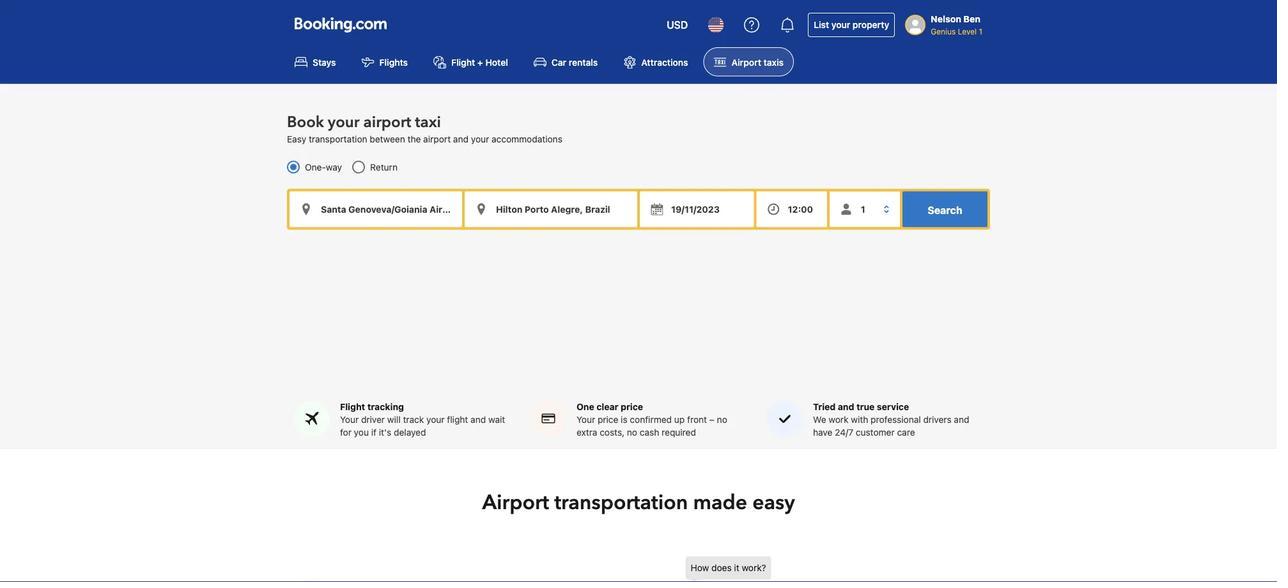 Task type: locate. For each thing, give the bounding box(es) containing it.
have
[[813, 427, 833, 438]]

1 horizontal spatial flight
[[452, 57, 475, 67]]

your left accommodations
[[471, 134, 489, 144]]

extra
[[577, 427, 598, 438]]

0 horizontal spatial airport
[[364, 112, 411, 133]]

your right 'book'
[[328, 112, 360, 133]]

and inside book your airport taxi easy transportation between the airport and your accommodations
[[453, 134, 469, 144]]

price down clear
[[598, 415, 619, 425]]

0 vertical spatial no
[[717, 415, 728, 425]]

how
[[691, 563, 709, 574]]

0 horizontal spatial transportation
[[309, 134, 367, 144]]

0 vertical spatial price
[[621, 402, 643, 412]]

price up is
[[621, 402, 643, 412]]

flights
[[380, 57, 408, 67]]

and left wait
[[471, 415, 486, 425]]

1 horizontal spatial airport
[[423, 134, 451, 144]]

flight left +
[[452, 57, 475, 67]]

airport
[[364, 112, 411, 133], [423, 134, 451, 144]]

drivers
[[924, 415, 952, 425]]

your inside the flight tracking your driver will track your flight and wait for you if it's delayed
[[427, 415, 445, 425]]

will
[[387, 415, 401, 425]]

your up 'for'
[[340, 415, 359, 425]]

1 horizontal spatial no
[[717, 415, 728, 425]]

flight for flight + hotel
[[452, 57, 475, 67]]

1 vertical spatial transportation
[[555, 489, 688, 517]]

transportation inside book your airport taxi easy transportation between the airport and your accommodations
[[309, 134, 367, 144]]

nelson ben genius level 1
[[931, 14, 983, 36]]

required
[[662, 427, 696, 438]]

taxis
[[764, 57, 784, 67]]

usd button
[[659, 10, 696, 40]]

flight + hotel
[[452, 57, 508, 67]]

0 horizontal spatial airport
[[482, 489, 549, 517]]

your right the track
[[427, 415, 445, 425]]

airport down taxi
[[423, 134, 451, 144]]

flight inside the flight tracking your driver will track your flight and wait for you if it's delayed
[[340, 402, 365, 412]]

19/11/2023 button
[[640, 191, 754, 227]]

1
[[979, 27, 983, 36]]

1 horizontal spatial your
[[577, 415, 596, 425]]

2 your from the left
[[577, 415, 596, 425]]

0 vertical spatial transportation
[[309, 134, 367, 144]]

one
[[577, 402, 595, 412]]

0 horizontal spatial your
[[340, 415, 359, 425]]

0 vertical spatial airport
[[732, 57, 762, 67]]

book your airport taxi easy transportation between the airport and your accommodations
[[287, 112, 563, 144]]

your right list
[[832, 20, 851, 30]]

airport up between
[[364, 112, 411, 133]]

0 horizontal spatial flight
[[340, 402, 365, 412]]

airport for airport taxis
[[732, 57, 762, 67]]

your down one
[[577, 415, 596, 425]]

confirmed
[[630, 415, 672, 425]]

hotel
[[486, 57, 508, 67]]

24/7
[[835, 427, 854, 438]]

airport taxis
[[732, 57, 784, 67]]

your
[[832, 20, 851, 30], [328, 112, 360, 133], [471, 134, 489, 144], [427, 415, 445, 425]]

and inside the flight tracking your driver will track your flight and wait for you if it's delayed
[[471, 415, 486, 425]]

0 horizontal spatial no
[[627, 427, 638, 438]]

car rentals link
[[524, 47, 608, 76]]

flight up driver
[[340, 402, 365, 412]]

0 vertical spatial flight
[[452, 57, 475, 67]]

one-
[[305, 162, 326, 172]]

and
[[453, 134, 469, 144], [838, 402, 855, 412], [471, 415, 486, 425], [954, 415, 970, 425]]

clear
[[597, 402, 619, 412]]

how does it work?
[[691, 563, 767, 574]]

true
[[857, 402, 875, 412]]

–
[[710, 415, 715, 425]]

attractions
[[642, 57, 688, 67]]

no
[[717, 415, 728, 425], [627, 427, 638, 438]]

your inside 'link'
[[832, 20, 851, 30]]

Enter pick-up location text field
[[290, 191, 462, 227]]

the
[[408, 134, 421, 144]]

care
[[898, 427, 916, 438]]

airport
[[732, 57, 762, 67], [482, 489, 549, 517]]

1 vertical spatial flight
[[340, 402, 365, 412]]

1 horizontal spatial transportation
[[555, 489, 688, 517]]

1 vertical spatial no
[[627, 427, 638, 438]]

your
[[340, 415, 359, 425], [577, 415, 596, 425]]

it's
[[379, 427, 392, 438]]

and up work
[[838, 402, 855, 412]]

transportation
[[309, 134, 367, 144], [555, 489, 688, 517]]

customer
[[856, 427, 895, 438]]

and right the
[[453, 134, 469, 144]]

1 vertical spatial airport
[[482, 489, 549, 517]]

1 your from the left
[[340, 415, 359, 425]]

1 horizontal spatial price
[[621, 402, 643, 412]]

work
[[829, 415, 849, 425]]

1 vertical spatial price
[[598, 415, 619, 425]]

airport for airport transportation made easy
[[482, 489, 549, 517]]

1 horizontal spatial airport
[[732, 57, 762, 67]]

price
[[621, 402, 643, 412], [598, 415, 619, 425]]

way
[[326, 162, 342, 172]]

is
[[621, 415, 628, 425]]

no down is
[[627, 427, 638, 438]]

12:00 button
[[757, 191, 827, 227]]

no right the –
[[717, 415, 728, 425]]

usd
[[667, 19, 688, 31]]

1 vertical spatial airport
[[423, 134, 451, 144]]

flight
[[452, 57, 475, 67], [340, 402, 365, 412]]



Task type: vqa. For each thing, say whether or not it's contained in the screenshot.
Good
no



Task type: describe. For each thing, give the bounding box(es) containing it.
taxi
[[415, 112, 441, 133]]

list your property
[[814, 20, 890, 30]]

nelson
[[931, 14, 962, 24]]

Enter destination text field
[[465, 191, 638, 227]]

0 vertical spatial airport
[[364, 112, 411, 133]]

property
[[853, 20, 890, 30]]

your inside one clear price your price is confirmed up front – no extra costs, no cash required
[[577, 415, 596, 425]]

one-way
[[305, 162, 342, 172]]

easy
[[287, 134, 306, 144]]

does
[[712, 563, 732, 574]]

tried and true service we work with professional drivers and have 24/7 customer care
[[813, 402, 970, 438]]

costs,
[[600, 427, 625, 438]]

+
[[478, 57, 483, 67]]

book
[[287, 112, 324, 133]]

accommodations
[[492, 134, 563, 144]]

stays
[[313, 57, 336, 67]]

easy
[[753, 489, 795, 517]]

one clear price your price is confirmed up front – no extra costs, no cash required
[[577, 402, 728, 438]]

car rentals
[[552, 57, 598, 67]]

search button
[[903, 191, 988, 227]]

flight tracking your driver will track your flight and wait for you if it's delayed
[[340, 402, 505, 438]]

level
[[958, 27, 977, 36]]

made
[[694, 489, 748, 517]]

professional
[[871, 415, 921, 425]]

for
[[340, 427, 352, 438]]

0 horizontal spatial price
[[598, 415, 619, 425]]

list your property link
[[809, 13, 895, 37]]

airport taxis link
[[704, 47, 794, 76]]

list
[[814, 20, 830, 30]]

attractions link
[[613, 47, 699, 76]]

booking.com online hotel reservations image
[[295, 17, 387, 33]]

ben
[[964, 14, 981, 24]]

we
[[813, 415, 827, 425]]

genius
[[931, 27, 956, 36]]

airport transportation made easy
[[482, 489, 795, 517]]

cash
[[640, 427, 660, 438]]

19/11/2023
[[672, 204, 720, 214]]

rentals
[[569, 57, 598, 67]]

driver
[[361, 415, 385, 425]]

you
[[354, 427, 369, 438]]

car
[[552, 57, 567, 67]]

and right drivers
[[954, 415, 970, 425]]

front
[[688, 415, 707, 425]]

up
[[675, 415, 685, 425]]

return
[[370, 162, 398, 172]]

wait
[[489, 415, 505, 425]]

between
[[370, 134, 405, 144]]

it
[[734, 563, 740, 574]]

work?
[[742, 563, 767, 574]]

flight
[[447, 415, 468, 425]]

stays link
[[285, 47, 346, 76]]

search
[[928, 204, 963, 216]]

with
[[851, 415, 869, 425]]

delayed
[[394, 427, 426, 438]]

flight + hotel link
[[423, 47, 519, 76]]

12:00
[[788, 204, 813, 214]]

flights link
[[351, 47, 418, 76]]

flight for flight tracking your driver will track your flight and wait for you if it's delayed
[[340, 402, 365, 412]]

tracking
[[368, 402, 404, 412]]

if
[[371, 427, 377, 438]]

booking airport taxi image
[[686, 557, 954, 583]]

your inside the flight tracking your driver will track your flight and wait for you if it's delayed
[[340, 415, 359, 425]]

track
[[403, 415, 424, 425]]

service
[[877, 402, 910, 412]]

tried
[[813, 402, 836, 412]]



